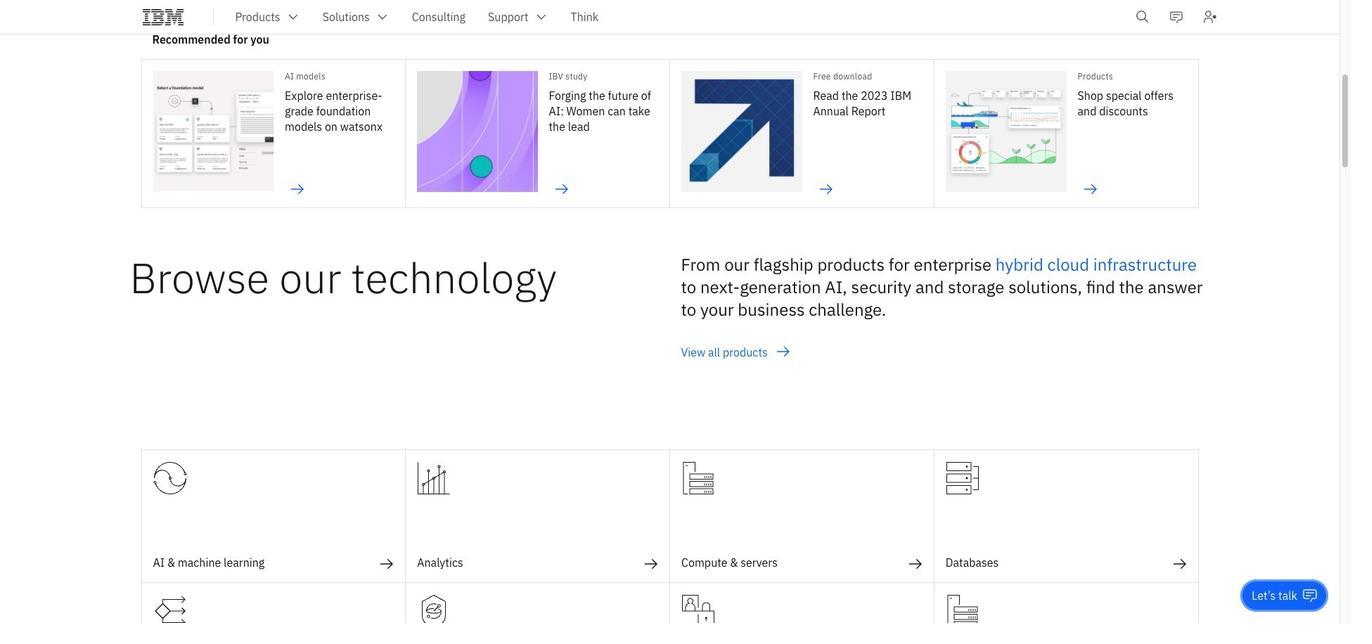 Task type: locate. For each thing, give the bounding box(es) containing it.
let's talk element
[[1252, 588, 1298, 603]]



